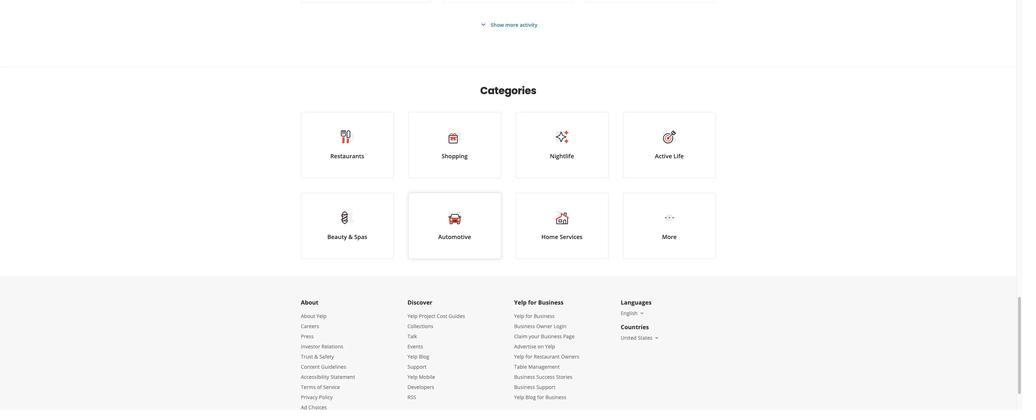 Task type: locate. For each thing, give the bounding box(es) containing it.
english
[[621, 310, 638, 317]]

1 vertical spatial blog
[[526, 394, 536, 401]]

& left spas
[[348, 233, 353, 241]]

nightlife link
[[516, 112, 608, 178]]

life
[[674, 152, 684, 160]]

mobile
[[419, 374, 435, 381]]

yelp for restaurant owners link
[[514, 354, 579, 361]]

0 vertical spatial blog
[[419, 354, 429, 361]]

stories
[[556, 374, 572, 381]]

yelp project cost guides collections talk events yelp blog support yelp mobile developers rss
[[408, 313, 465, 401]]

terms
[[301, 384, 316, 391]]

1 horizontal spatial &
[[348, 233, 353, 241]]

events
[[408, 343, 423, 350]]

1 about from the top
[[301, 299, 318, 307]]

business owner login link
[[514, 323, 567, 330]]

24 chevron down v2 image
[[479, 20, 488, 29]]

languages
[[621, 299, 652, 307]]

category navigation section navigation
[[294, 67, 723, 277]]

restaurant
[[534, 354, 560, 361]]

content
[[301, 364, 320, 371]]

active
[[655, 152, 672, 160]]

& right trust
[[314, 354, 318, 361]]

about
[[301, 299, 318, 307], [301, 313, 315, 320]]

blog down the 'business support' link
[[526, 394, 536, 401]]

services
[[560, 233, 583, 241]]

0 horizontal spatial blog
[[419, 354, 429, 361]]

home services link
[[516, 193, 608, 259]]

16 chevron down v2 image
[[639, 311, 645, 317]]

business down owner
[[541, 333, 562, 340]]

content guidelines link
[[301, 364, 346, 371]]

1 horizontal spatial support
[[536, 384, 555, 391]]

talk
[[408, 333, 417, 340]]

about inside about yelp careers press investor relations trust & safety content guidelines accessibility statement terms of service privacy policy
[[301, 313, 315, 320]]

about yelp link
[[301, 313, 327, 320]]

active life link
[[623, 112, 716, 178]]

for
[[528, 299, 537, 307], [526, 313, 532, 320], [526, 354, 532, 361], [537, 394, 544, 401]]

0 vertical spatial &
[[348, 233, 353, 241]]

about up careers link
[[301, 313, 315, 320]]

yelp down the 'business support' link
[[514, 394, 524, 401]]

business up claim
[[514, 323, 535, 330]]

yelp up table
[[514, 354, 524, 361]]

for down advertise
[[526, 354, 532, 361]]

trust & safety link
[[301, 354, 334, 361]]

about for about
[[301, 299, 318, 307]]

1 vertical spatial &
[[314, 354, 318, 361]]

collections
[[408, 323, 433, 330]]

business down table
[[514, 374, 535, 381]]

about up about yelp link
[[301, 299, 318, 307]]

collections link
[[408, 323, 433, 330]]

business up 'yelp blog for business' link
[[514, 384, 535, 391]]

yelp blog link
[[408, 354, 429, 361]]

yelp inside about yelp careers press investor relations trust & safety content guidelines accessibility statement terms of service privacy policy
[[316, 313, 327, 320]]

countries
[[621, 324, 649, 332]]

yelp mobile link
[[408, 374, 435, 381]]

support
[[408, 364, 427, 371], [536, 384, 555, 391]]

2 about from the top
[[301, 313, 315, 320]]

business success stories link
[[514, 374, 572, 381]]

yelp up careers link
[[316, 313, 327, 320]]

support down yelp blog link
[[408, 364, 427, 371]]

support down success at the right bottom
[[536, 384, 555, 391]]

automotive link
[[408, 193, 501, 259]]

yelp for business
[[514, 299, 564, 307]]

developers link
[[408, 384, 434, 391]]

1 horizontal spatial blog
[[526, 394, 536, 401]]

yelp down 'events' link
[[408, 354, 418, 361]]

home services
[[541, 233, 583, 241]]

restaurants
[[330, 152, 364, 160]]

1 vertical spatial about
[[301, 313, 315, 320]]

on
[[538, 343, 544, 350]]

business
[[538, 299, 564, 307], [534, 313, 555, 320], [514, 323, 535, 330], [541, 333, 562, 340], [514, 374, 535, 381], [514, 384, 535, 391], [545, 394, 566, 401]]

management
[[528, 364, 560, 371]]

for up business owner login link
[[526, 313, 532, 320]]

talk link
[[408, 333, 417, 340]]

blog up support "link"
[[419, 354, 429, 361]]

0 vertical spatial about
[[301, 299, 318, 307]]

yelp
[[514, 299, 527, 307], [316, 313, 327, 320], [408, 313, 418, 320], [514, 313, 524, 320], [545, 343, 555, 350], [408, 354, 418, 361], [514, 354, 524, 361], [408, 374, 418, 381], [514, 394, 524, 401]]

rss
[[408, 394, 416, 401]]

investor
[[301, 343, 320, 350]]

0 vertical spatial support
[[408, 364, 427, 371]]

careers
[[301, 323, 319, 330]]

relations
[[321, 343, 343, 350]]

0 horizontal spatial support
[[408, 364, 427, 371]]

accessibility
[[301, 374, 329, 381]]

blog
[[419, 354, 429, 361], [526, 394, 536, 401]]

1 vertical spatial support
[[536, 384, 555, 391]]

nightlife
[[550, 152, 574, 160]]

policy
[[319, 394, 333, 401]]

success
[[536, 374, 555, 381]]

0 horizontal spatial &
[[314, 354, 318, 361]]



Task type: describe. For each thing, give the bounding box(es) containing it.
yelp up yelp for business link
[[514, 299, 527, 307]]

business up yelp for business link
[[538, 299, 564, 307]]

united
[[621, 335, 637, 342]]

beauty & spas
[[327, 233, 367, 241]]

more
[[662, 233, 677, 241]]

guidelines
[[321, 364, 346, 371]]

activity
[[520, 21, 538, 28]]

page
[[563, 333, 575, 340]]

terms of service link
[[301, 384, 340, 391]]

16 chevron down v2 image
[[654, 335, 660, 341]]

for down the 'business support' link
[[537, 394, 544, 401]]

rss link
[[408, 394, 416, 401]]

more link
[[623, 193, 716, 259]]

united states button
[[621, 335, 660, 342]]

for up yelp for business link
[[528, 299, 537, 307]]

& inside category navigation section navigation
[[348, 233, 353, 241]]

of
[[317, 384, 322, 391]]

about for about yelp careers press investor relations trust & safety content guidelines accessibility statement terms of service privacy policy
[[301, 313, 315, 320]]

claim your business page link
[[514, 333, 575, 340]]

login
[[554, 323, 567, 330]]

trust
[[301, 354, 313, 361]]

support inside yelp project cost guides collections talk events yelp blog support yelp mobile developers rss
[[408, 364, 427, 371]]

safety
[[319, 354, 334, 361]]

discover
[[408, 299, 432, 307]]

yelp right on
[[545, 343, 555, 350]]

shopping
[[442, 152, 468, 160]]

yelp up claim
[[514, 313, 524, 320]]

blog inside yelp project cost guides collections talk events yelp blog support yelp mobile developers rss
[[419, 354, 429, 361]]

guides
[[449, 313, 465, 320]]

show more activity button
[[479, 20, 538, 29]]

show more activity
[[491, 21, 538, 28]]

yelp blog for business link
[[514, 394, 566, 401]]

advertise on yelp link
[[514, 343, 555, 350]]

explore recent activity section section
[[295, 0, 722, 67]]

owner
[[536, 323, 552, 330]]

beauty & spas link
[[301, 193, 394, 259]]

privacy policy link
[[301, 394, 333, 401]]

united states
[[621, 335, 652, 342]]

advertise
[[514, 343, 536, 350]]

project
[[419, 313, 435, 320]]

table management link
[[514, 364, 560, 371]]

beauty
[[327, 233, 347, 241]]

yelp for business link
[[514, 313, 555, 320]]

statement
[[331, 374, 355, 381]]

developers
[[408, 384, 434, 391]]

events link
[[408, 343, 423, 350]]

support link
[[408, 364, 427, 371]]

accessibility statement link
[[301, 374, 355, 381]]

restaurants link
[[301, 112, 394, 178]]

cost
[[437, 313, 447, 320]]

home
[[541, 233, 558, 241]]

table
[[514, 364, 527, 371]]

english button
[[621, 310, 645, 317]]

yelp project cost guides link
[[408, 313, 465, 320]]

about yelp careers press investor relations trust & safety content guidelines accessibility statement terms of service privacy policy
[[301, 313, 355, 401]]

business support link
[[514, 384, 555, 391]]

categories
[[480, 84, 536, 98]]

privacy
[[301, 394, 318, 401]]

automotive
[[438, 233, 471, 241]]

yelp down support "link"
[[408, 374, 418, 381]]

blog inside "yelp for business business owner login claim your business page advertise on yelp yelp for restaurant owners table management business success stories business support yelp blog for business"
[[526, 394, 536, 401]]

business down stories
[[545, 394, 566, 401]]

press link
[[301, 333, 314, 340]]

support inside "yelp for business business owner login claim your business page advertise on yelp yelp for restaurant owners table management business success stories business support yelp blog for business"
[[536, 384, 555, 391]]

owners
[[561, 354, 579, 361]]

business up owner
[[534, 313, 555, 320]]

& inside about yelp careers press investor relations trust & safety content guidelines accessibility statement terms of service privacy policy
[[314, 354, 318, 361]]

active life
[[655, 152, 684, 160]]

careers link
[[301, 323, 319, 330]]

your
[[529, 333, 540, 340]]

spas
[[354, 233, 367, 241]]

more
[[505, 21, 518, 28]]

yelp for business business owner login claim your business page advertise on yelp yelp for restaurant owners table management business success stories business support yelp blog for business
[[514, 313, 579, 401]]

claim
[[514, 333, 527, 340]]

states
[[638, 335, 652, 342]]

shopping link
[[408, 112, 501, 178]]

show
[[491, 21, 504, 28]]

investor relations link
[[301, 343, 343, 350]]

service
[[323, 384, 340, 391]]

yelp up collections
[[408, 313, 418, 320]]



Task type: vqa. For each thing, say whether or not it's contained in the screenshot.
the Owner
yes



